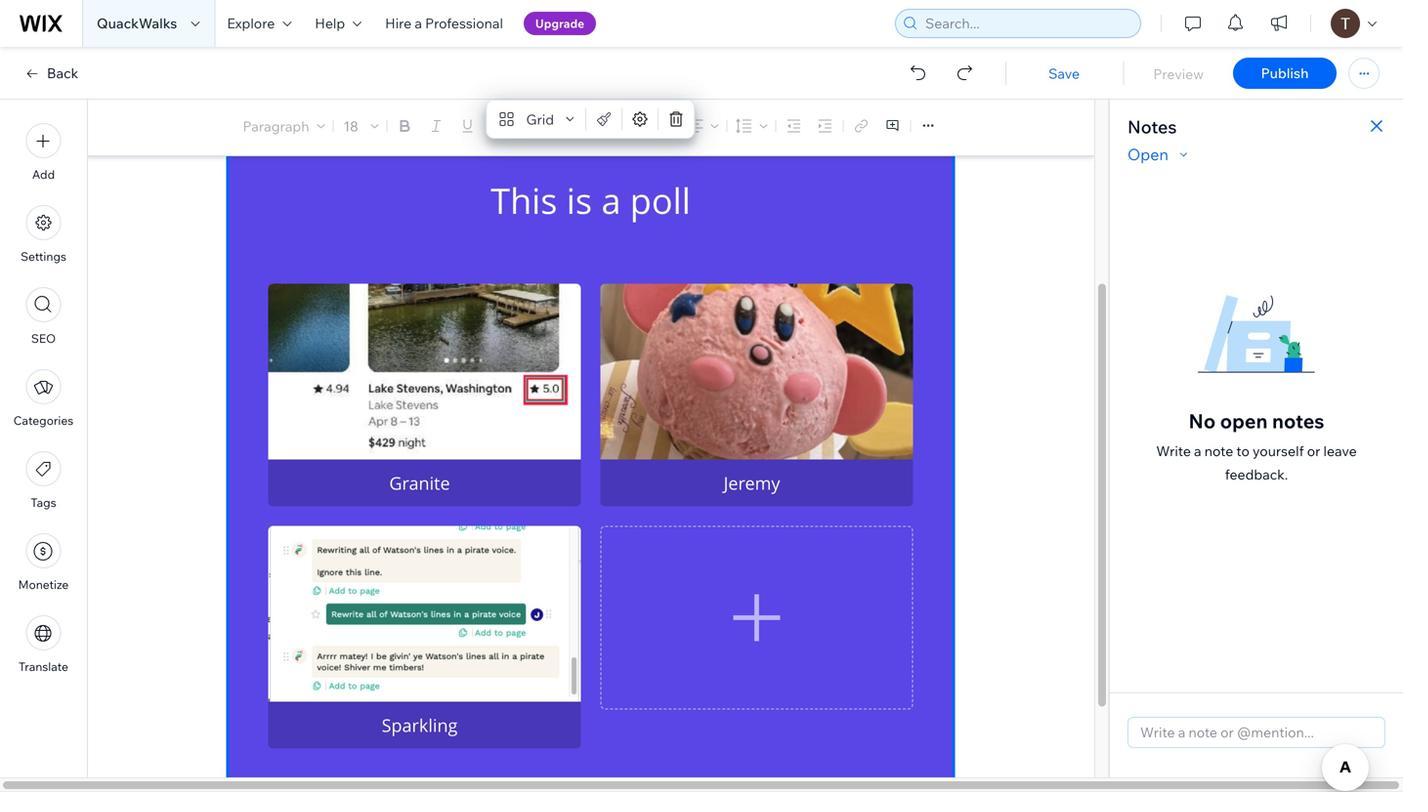 Task type: describe. For each thing, give the bounding box(es) containing it.
write
[[345, 92, 386, 116]]

talk
[[261, 40, 291, 63]]

no open notes write a note to yourself or leave feedback.
[[1157, 409, 1358, 483]]

is
[[267, 13, 280, 37]]

upgrade
[[536, 16, 585, 31]]

stores.
[[525, 66, 580, 89]]

this
[[229, 13, 263, 37]]

me
[[319, 13, 345, 37]]

translate button
[[19, 616, 68, 675]]

1 horizontal spatial will
[[313, 92, 340, 116]]

leave
[[1324, 443, 1358, 460]]

a inside hire a professional link
[[415, 15, 422, 32]]

real
[[362, 40, 403, 63]]

notes
[[1273, 409, 1325, 434]]

tags button
[[26, 452, 61, 510]]

later
[[520, 13, 563, 37]]

Write an answer text field
[[268, 702, 581, 749]]

for
[[229, 92, 256, 116]]

paragraph
[[243, 118, 309, 135]]

professional
[[425, 15, 503, 32]]

categories button
[[13, 370, 74, 428]]

monetize button
[[18, 534, 69, 592]]

writing
[[350, 13, 406, 37]]

publish
[[1262, 65, 1309, 82]]

menu containing add
[[0, 111, 87, 686]]

seo button
[[26, 287, 61, 346]]

Write an answer text field
[[601, 460, 914, 507]]

walks
[[346, 66, 391, 89]]

0 vertical spatial i
[[567, 13, 572, 37]]

quackwalks
[[97, 15, 177, 32]]

a inside the no open notes write a note to yourself or leave feedback.
[[1195, 443, 1202, 460]]

monetize
[[18, 578, 69, 592]]

grid
[[526, 111, 554, 128]]

explore
[[227, 15, 275, 32]]

publish button
[[1234, 58, 1337, 89]]

0 horizontal spatial will
[[229, 40, 256, 63]]

no
[[1189, 409, 1216, 434]]

duck
[[529, 40, 569, 63]]

1 vertical spatial about
[[295, 40, 343, 63]]

categories
[[13, 414, 74, 428]]

help
[[315, 15, 345, 32]]

note
[[1205, 443, 1234, 460]]

goes
[[267, 66, 305, 89]]

hire a professional
[[385, 15, 503, 32]]

settings button
[[21, 205, 66, 264]]

and down the real on the top left of page
[[396, 66, 427, 89]]

write
[[1157, 443, 1192, 460]]



Task type: vqa. For each thing, say whether or not it's contained in the screenshot.
right the Upgrade
no



Task type: locate. For each thing, give the bounding box(es) containing it.
0 horizontal spatial a
[[348, 40, 358, 63]]

a left the real on the top left of page
[[348, 40, 358, 63]]

1 vertical spatial i
[[304, 92, 309, 116]]

i right now,
[[304, 92, 309, 116]]

Ask your question text field
[[268, 180, 914, 264]]

i right later
[[567, 13, 572, 37]]

open
[[1221, 409, 1269, 434]]

1 vertical spatial a
[[348, 40, 358, 63]]

1 horizontal spatial i
[[567, 13, 572, 37]]

ducks. up "fake" at the left of page
[[464, 13, 516, 37]]

or
[[1308, 443, 1321, 460]]

save button
[[1025, 65, 1104, 82]]

will left write
[[313, 92, 340, 116]]

2 vertical spatial a
[[1195, 443, 1202, 460]]

menu
[[0, 111, 87, 686]]

ducks. down behaves
[[444, 92, 496, 116]]

settings
[[21, 249, 66, 264]]

open
[[1128, 145, 1169, 164]]

behaves
[[432, 66, 500, 89]]

ducks.
[[464, 13, 516, 37], [444, 92, 496, 116]]

now,
[[261, 92, 299, 116]]

and
[[408, 40, 439, 63], [310, 66, 341, 89], [396, 66, 427, 89]]

0 vertical spatial ducks.
[[464, 13, 516, 37]]

to
[[1237, 443, 1250, 460]]

a right hire at top left
[[415, 15, 422, 32]]

and right goes
[[310, 66, 341, 89]]

seo
[[31, 331, 56, 346]]

paragraph button
[[239, 112, 329, 140]]

yourself
[[1253, 443, 1305, 460]]

save
[[1049, 65, 1080, 82]]

a inside this is just me writing about ducks. later i will talk about a real and not fake duck that goes and walks and behaves in stores. for now, i will write about ducks.
[[348, 40, 358, 63]]

hire a professional link
[[374, 0, 515, 47]]

Search... field
[[920, 10, 1135, 37]]

open button
[[1128, 143, 1193, 166]]

i
[[567, 13, 572, 37], [304, 92, 309, 116]]

and down hire a professional
[[408, 40, 439, 63]]

this is just me writing about ducks. later i will talk about a real and not fake duck that goes and walks and behaves in stores. for now, i will write about ducks.
[[229, 13, 584, 116]]

add button
[[26, 123, 61, 182]]

translate
[[19, 660, 68, 675]]

0 vertical spatial will
[[229, 40, 256, 63]]

2 vertical spatial about
[[391, 92, 439, 116]]

tags
[[31, 496, 56, 510]]

just
[[285, 13, 314, 37]]

1 vertical spatial will
[[313, 92, 340, 116]]

will
[[229, 40, 256, 63], [313, 92, 340, 116]]

2 horizontal spatial a
[[1195, 443, 1202, 460]]

a left note
[[1195, 443, 1202, 460]]

notes
[[1128, 116, 1177, 138]]

1 horizontal spatial a
[[415, 15, 422, 32]]

will up that
[[229, 40, 256, 63]]

not
[[444, 40, 480, 63]]

back
[[47, 65, 78, 82]]

back button
[[23, 65, 78, 82]]

in
[[505, 66, 520, 89]]

about up not at the top left
[[411, 13, 459, 37]]

Write an answer text field
[[268, 460, 581, 507]]

that
[[229, 66, 262, 89]]

0 horizontal spatial i
[[304, 92, 309, 116]]

upgrade button
[[524, 12, 597, 35]]

add
[[32, 167, 55, 182]]

help button
[[303, 0, 374, 47]]

hire
[[385, 15, 412, 32]]

feedback.
[[1226, 466, 1289, 483]]

0 vertical spatial about
[[411, 13, 459, 37]]

1 vertical spatial ducks.
[[444, 92, 496, 116]]

a
[[415, 15, 422, 32], [348, 40, 358, 63], [1195, 443, 1202, 460]]

about
[[411, 13, 459, 37], [295, 40, 343, 63], [391, 92, 439, 116]]

about right write
[[391, 92, 439, 116]]

grid button
[[491, 106, 582, 133]]

about down me
[[295, 40, 343, 63]]

fake
[[484, 40, 525, 63]]

0 vertical spatial a
[[415, 15, 422, 32]]



